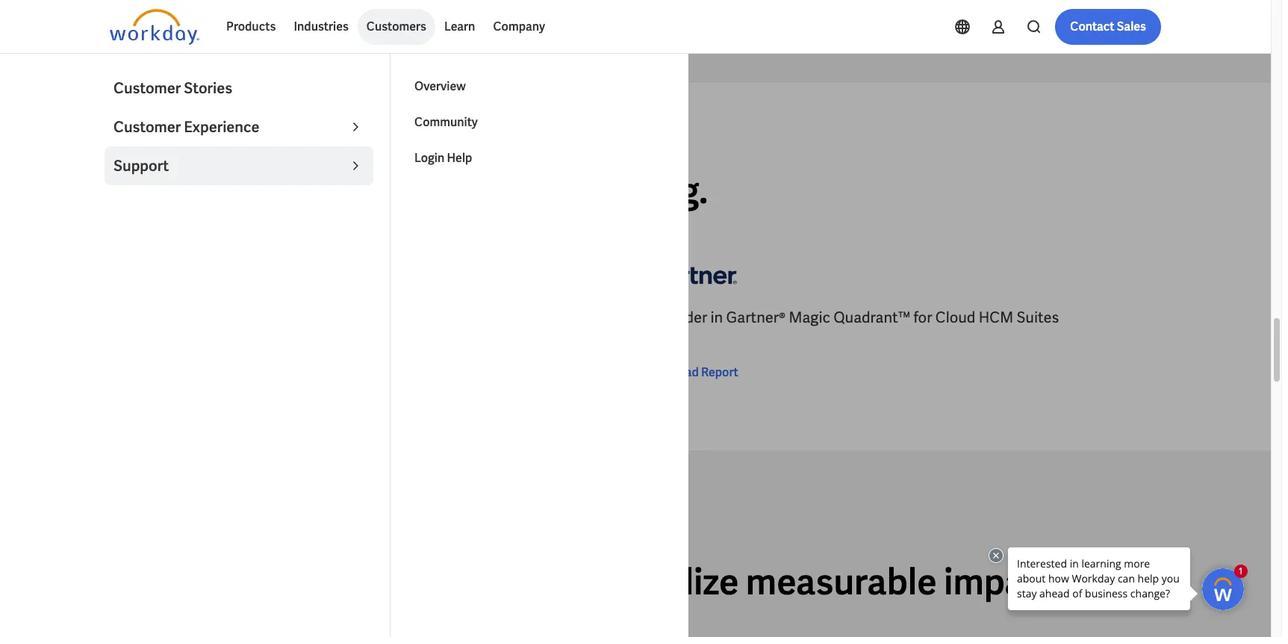 Task type: describe. For each thing, give the bounding box(es) containing it.
login
[[415, 150, 445, 166]]

products button
[[217, 9, 285, 45]]

erp
[[477, 308, 504, 327]]

go to the homepage image
[[110, 9, 199, 45]]

leader for a leader in 2023 gartner® magic quadrant™ for cloud erp for service- centric enterprises
[[123, 308, 170, 327]]

cloud inside a leader in 2023 gartner® magic quadrant™ for cloud erp for service- centric enterprises
[[433, 308, 473, 327]]

login help
[[415, 150, 472, 166]]

companies across all industries realize measurable impact.
[[110, 559, 1066, 605]]

customer for customer stories
[[114, 78, 181, 98]]

2 magic from the left
[[789, 308, 831, 327]]

login help link
[[406, 140, 674, 176]]

leader for a leader in gartner® magic quadrant™ for cloud hcm suites
[[661, 308, 708, 327]]

help
[[447, 150, 472, 166]]

hcm
[[979, 308, 1014, 327]]

a for a leader in gartner® magic quadrant™ for cloud hcm suites
[[648, 308, 658, 327]]

in for finance,
[[251, 168, 281, 214]]

a leader in finance, hr, and planning.
[[110, 168, 708, 214]]

gartner® inside a leader in 2023 gartner® magic quadrant™ for cloud erp for service- centric enterprises
[[224, 308, 284, 327]]

support button
[[105, 146, 373, 185]]

planning.
[[558, 168, 708, 214]]

a leader in 2023 gartner® magic quadrant™ for cloud erp for service- centric enterprises
[[110, 308, 584, 348]]

read report
[[671, 365, 738, 380]]

read
[[671, 365, 699, 380]]

1 for from the left
[[412, 308, 430, 327]]

customer stories
[[114, 78, 232, 98]]

customer experience
[[114, 117, 260, 137]]

in for gartner®
[[711, 308, 723, 327]]

support
[[114, 156, 169, 176]]

a leader in gartner® magic quadrant™ for cloud hcm suites
[[648, 308, 1059, 327]]

say
[[198, 132, 217, 145]]

2 for from the left
[[507, 308, 526, 327]]

stories
[[184, 78, 232, 98]]

experience
[[184, 117, 260, 137]]

companies
[[110, 559, 294, 605]]

what
[[110, 132, 141, 145]]

industries button
[[285, 9, 358, 45]]

company
[[493, 19, 545, 34]]



Task type: locate. For each thing, give the bounding box(es) containing it.
magic
[[287, 308, 328, 327], [789, 308, 831, 327]]

1 horizontal spatial in
[[251, 168, 281, 214]]

in down the gartner image
[[711, 308, 723, 327]]

2 horizontal spatial in
[[711, 308, 723, 327]]

for
[[412, 308, 430, 327], [507, 308, 526, 327], [914, 308, 932, 327]]

a up centric
[[110, 308, 120, 327]]

leader
[[123, 308, 170, 327], [661, 308, 708, 327]]

1 horizontal spatial cloud
[[936, 308, 976, 327]]

gartner®
[[224, 308, 284, 327], [726, 308, 786, 327]]

a inside a leader in 2023 gartner® magic quadrant™ for cloud erp for service- centric enterprises
[[110, 308, 120, 327]]

customer for customer experience
[[114, 117, 181, 137]]

leader down the gartner image
[[661, 308, 708, 327]]

magic inside a leader in 2023 gartner® magic quadrant™ for cloud erp for service- centric enterprises
[[287, 308, 328, 327]]

customer up support
[[114, 117, 181, 137]]

contact
[[1070, 19, 1115, 34]]

learn
[[444, 19, 475, 34]]

gartner® up report
[[726, 308, 786, 327]]

overview
[[415, 78, 466, 94]]

in
[[251, 168, 281, 214], [173, 308, 185, 327], [711, 308, 723, 327]]

leader up centric
[[123, 308, 170, 327]]

quadrant™
[[331, 308, 408, 327], [834, 308, 911, 327]]

1 cloud from the left
[[433, 308, 473, 327]]

products
[[226, 19, 276, 34]]

0 horizontal spatial magic
[[287, 308, 328, 327]]

finance,
[[288, 168, 417, 214]]

centric
[[110, 329, 160, 348]]

2 gartner® from the left
[[726, 308, 786, 327]]

measurable
[[746, 559, 937, 605]]

customer up what analysts say
[[114, 78, 181, 98]]

impact.
[[944, 559, 1066, 605]]

industries
[[462, 559, 625, 605]]

customer experience button
[[105, 108, 373, 146]]

enterprises
[[163, 329, 240, 348]]

a for a leader in 2023 gartner® magic quadrant™ for cloud erp for service- centric enterprises
[[110, 308, 120, 327]]

gartner® right the 2023
[[224, 308, 284, 327]]

a
[[110, 168, 135, 214], [110, 308, 120, 327], [648, 308, 658, 327]]

0 horizontal spatial quadrant™
[[331, 308, 408, 327]]

read report link
[[648, 364, 738, 382]]

community
[[415, 114, 478, 130]]

sales
[[1117, 19, 1146, 34]]

customer
[[114, 78, 181, 98], [114, 117, 181, 137]]

service-
[[529, 308, 584, 327]]

in inside a leader in 2023 gartner® magic quadrant™ for cloud erp for service- centric enterprises
[[173, 308, 185, 327]]

customer inside customer stories link
[[114, 78, 181, 98]]

gartner image
[[648, 254, 737, 295]]

learn button
[[435, 9, 484, 45]]

industries
[[294, 19, 349, 34]]

in for 2023
[[173, 308, 185, 327]]

all
[[417, 559, 455, 605]]

quadrant™ inside a leader in 2023 gartner® magic quadrant™ for cloud erp for service- centric enterprises
[[331, 308, 408, 327]]

1 leader from the left
[[123, 308, 170, 327]]

a down what
[[110, 168, 135, 214]]

for left hcm
[[914, 308, 932, 327]]

0 horizontal spatial cloud
[[433, 308, 473, 327]]

1 horizontal spatial for
[[507, 308, 526, 327]]

leader
[[142, 168, 244, 214]]

overview link
[[406, 69, 674, 105]]

1 vertical spatial customer
[[114, 117, 181, 137]]

2 horizontal spatial for
[[914, 308, 932, 327]]

2023
[[189, 308, 221, 327]]

in left the 2023
[[173, 308, 185, 327]]

1 horizontal spatial leader
[[661, 308, 708, 327]]

0 horizontal spatial for
[[412, 308, 430, 327]]

analysts
[[143, 132, 196, 145]]

for left 'erp'
[[412, 308, 430, 327]]

3 for from the left
[[914, 308, 932, 327]]

2 quadrant™ from the left
[[834, 308, 911, 327]]

1 customer from the top
[[114, 78, 181, 98]]

contact sales link
[[1056, 9, 1161, 45]]

report
[[701, 365, 738, 380]]

1 horizontal spatial gartner®
[[726, 308, 786, 327]]

customer stories link
[[105, 69, 373, 108]]

cloud left 'erp'
[[433, 308, 473, 327]]

0 vertical spatial customer
[[114, 78, 181, 98]]

what analysts say
[[110, 132, 217, 145]]

cloud left hcm
[[936, 308, 976, 327]]

company button
[[484, 9, 554, 45]]

2 cloud from the left
[[936, 308, 976, 327]]

customers button
[[358, 9, 435, 45]]

1 quadrant™ from the left
[[331, 308, 408, 327]]

1 horizontal spatial quadrant™
[[834, 308, 911, 327]]

0 horizontal spatial in
[[173, 308, 185, 327]]

across
[[302, 559, 410, 605]]

a for a leader in finance, hr, and planning.
[[110, 168, 135, 214]]

leader inside a leader in 2023 gartner® magic quadrant™ for cloud erp for service- centric enterprises
[[123, 308, 170, 327]]

for right 'erp'
[[507, 308, 526, 327]]

customer inside customer experience dropdown button
[[114, 117, 181, 137]]

contact sales
[[1070, 19, 1146, 34]]

1 horizontal spatial magic
[[789, 308, 831, 327]]

2 leader from the left
[[661, 308, 708, 327]]

realize
[[632, 559, 739, 605]]

customers
[[367, 19, 426, 34]]

1 magic from the left
[[287, 308, 328, 327]]

suites
[[1017, 308, 1059, 327]]

cloud
[[433, 308, 473, 327], [936, 308, 976, 327]]

hr,
[[424, 168, 482, 214]]

community link
[[406, 105, 674, 140]]

2 customer from the top
[[114, 117, 181, 137]]

and
[[489, 168, 550, 214]]

in down customer experience dropdown button
[[251, 168, 281, 214]]

a down the gartner image
[[648, 308, 658, 327]]

1 gartner® from the left
[[224, 308, 284, 327]]

0 horizontal spatial leader
[[123, 308, 170, 327]]

0 horizontal spatial gartner®
[[224, 308, 284, 327]]



Task type: vqa. For each thing, say whether or not it's contained in the screenshot.
time inside the Now, Southern Cross Health Society can better manage change and support leadership decisions with real-time data.
no



